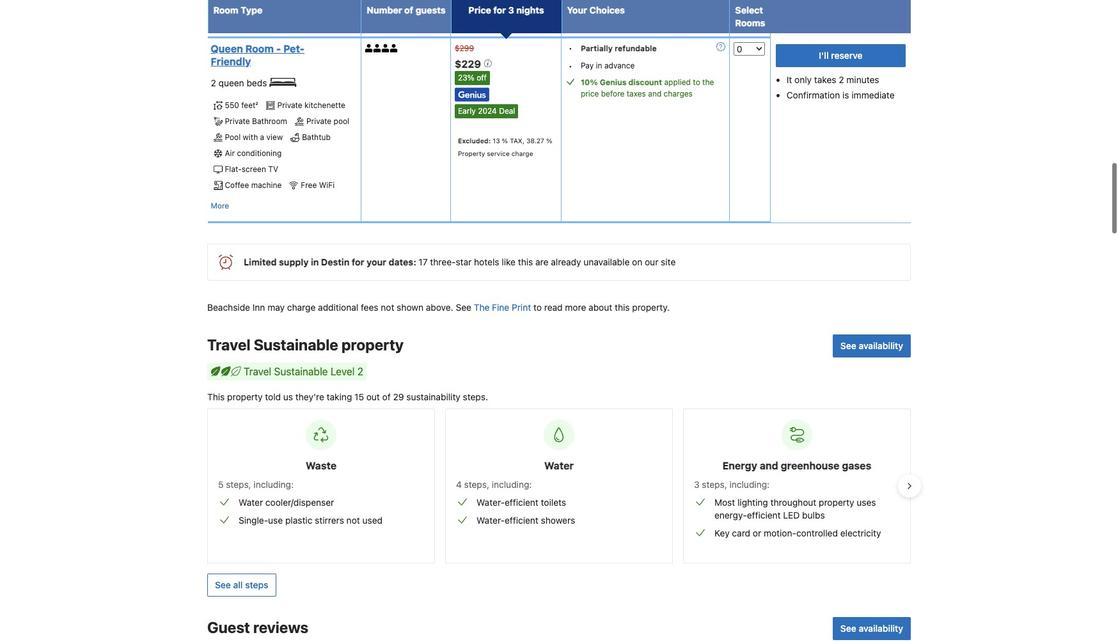 Task type: vqa. For each thing, say whether or not it's contained in the screenshot.
Dudhsagar corresponding to Waterfalls
no



Task type: describe. For each thing, give the bounding box(es) containing it.
flat-
[[225, 161, 242, 171]]

i'll reserve
[[819, 50, 863, 61]]

three-
[[430, 254, 456, 264]]

gases
[[842, 457, 871, 468]]

efficient for toilets
[[505, 494, 538, 505]]

read
[[544, 299, 563, 310]]

uses
[[857, 494, 876, 505]]

showers
[[541, 512, 575, 523]]

$299
[[455, 40, 474, 50]]

bulbs
[[802, 507, 825, 518]]

site
[[661, 254, 676, 264]]

water cooler/dispenser
[[239, 494, 334, 505]]

10%
[[581, 74, 598, 84]]

see for see all steps button
[[215, 577, 231, 587]]

to inside applied to the price before taxes and charges
[[693, 74, 700, 84]]

led
[[783, 507, 800, 518]]

private bathroom
[[225, 113, 287, 123]]

rooms
[[735, 17, 765, 28]]

1 more from the top
[[211, 13, 229, 22]]

carousel region
[[197, 401, 921, 566]]

bathtub
[[302, 129, 331, 139]]

guest
[[207, 616, 250, 634]]

taking
[[327, 389, 352, 399]]

1 vertical spatial in
[[311, 254, 319, 264]]

flat-screen tv
[[225, 161, 278, 171]]

sustainable for level
[[274, 363, 328, 374]]

guest reviews
[[207, 616, 308, 634]]

confirmation
[[787, 90, 840, 100]]

throughout
[[771, 494, 816, 505]]

• for pay in advance
[[569, 58, 572, 68]]

more
[[565, 299, 586, 310]]

limited
[[244, 254, 277, 264]]

plastic
[[285, 512, 312, 523]]

coffee machine
[[225, 177, 282, 187]]

the fine print link
[[474, 299, 531, 310]]

3 occupancy image from the left
[[390, 41, 398, 49]]

steps
[[245, 577, 268, 587]]

destin
[[321, 254, 349, 264]]

already
[[551, 254, 581, 264]]

2 for travel sustainable level 2
[[357, 363, 363, 374]]

15
[[354, 389, 364, 399]]

immediate
[[852, 90, 895, 100]]

beachside
[[207, 299, 250, 310]]

greenhouse
[[781, 457, 840, 468]]

service
[[487, 147, 510, 154]]

efficient for showers
[[505, 512, 538, 523]]

queen
[[218, 74, 244, 85]]

room type
[[213, 4, 262, 15]]

0 vertical spatial for
[[493, 4, 506, 15]]

additional
[[318, 299, 358, 310]]

energy
[[723, 457, 757, 468]]

pay
[[581, 57, 594, 67]]

coffee
[[225, 177, 249, 187]]

price for 3 nights
[[468, 4, 544, 15]]

type
[[241, 4, 262, 15]]

and inside applied to the price before taxes and charges
[[648, 86, 662, 95]]

0 vertical spatial in
[[596, 57, 602, 67]]

star
[[456, 254, 472, 264]]

a
[[260, 129, 264, 139]]

energy-
[[714, 507, 747, 518]]

13
[[493, 134, 500, 142]]

queen room - pet- friendly
[[211, 40, 305, 64]]

refundable
[[615, 40, 657, 50]]

select rooms
[[735, 4, 765, 28]]

0 vertical spatial of
[[404, 4, 413, 15]]

more details on meals and payment options image
[[716, 39, 725, 48]]

most lighting throughout property uses energy-efficient led bulbs
[[714, 494, 876, 518]]

free
[[301, 177, 317, 187]]

-
[[276, 40, 281, 51]]

private for private kitchenette
[[277, 97, 302, 107]]

fees
[[361, 299, 378, 310]]

view
[[266, 129, 283, 139]]

2 more link from the top
[[211, 197, 229, 209]]

reviews
[[253, 616, 308, 634]]

0 horizontal spatial property
[[227, 389, 263, 399]]

0 vertical spatial not
[[381, 299, 394, 310]]

water- for water-efficient toilets
[[477, 494, 505, 505]]

3 inside carousel region
[[694, 476, 700, 487]]

above.
[[426, 299, 453, 310]]

travel sustainable property
[[207, 333, 404, 351]]

are
[[535, 254, 548, 264]]

• for partially refundable
[[569, 40, 572, 50]]

1 vertical spatial this
[[615, 299, 630, 310]]

see all steps
[[215, 577, 268, 587]]

applied to the price before taxes and charges
[[581, 74, 714, 95]]

2 more from the top
[[211, 198, 229, 208]]

screen
[[242, 161, 266, 171]]

single-
[[239, 512, 268, 523]]

like
[[502, 254, 516, 264]]

efficient inside most lighting throughout property uses energy-efficient led bulbs
[[747, 507, 781, 518]]

stirrers
[[315, 512, 344, 523]]

genius
[[600, 74, 626, 84]]

motion-
[[764, 525, 796, 536]]

steps.
[[463, 389, 488, 399]]

2 for it only takes 2 minutes confirmation is immediate
[[839, 74, 844, 85]]

your choices
[[567, 4, 625, 15]]

off
[[477, 70, 487, 80]]

out
[[366, 389, 380, 399]]

private pool
[[306, 113, 349, 123]]



Task type: locate. For each thing, give the bounding box(es) containing it.
guest reviews element
[[207, 614, 828, 635]]

private down 550 feet²
[[225, 113, 250, 123]]

private for private bathroom
[[225, 113, 250, 123]]

see inside button
[[215, 577, 231, 587]]

29
[[393, 389, 404, 399]]

0 vertical spatial charge
[[512, 147, 533, 154]]

0 vertical spatial •
[[569, 40, 572, 50]]

private for private pool
[[306, 113, 331, 123]]

1 horizontal spatial this
[[615, 299, 630, 310]]

in left destin
[[311, 254, 319, 264]]

may
[[268, 299, 285, 310]]

see for see availability button related to guest reviews
[[840, 620, 856, 631]]

1 horizontal spatial water
[[544, 457, 574, 468]]

to left read
[[533, 299, 542, 310]]

1 horizontal spatial of
[[404, 4, 413, 15]]

sustainable for property
[[254, 333, 338, 351]]

2 % from the left
[[546, 134, 552, 142]]

efficient down water-efficient toilets
[[505, 512, 538, 523]]

controlled
[[796, 525, 838, 536]]

1 including: from the left
[[254, 476, 294, 487]]

1 water- from the top
[[477, 494, 505, 505]]

see availability button
[[833, 332, 911, 355], [833, 614, 911, 637]]

0 vertical spatial this
[[518, 254, 533, 264]]

2 horizontal spatial including:
[[730, 476, 770, 487]]

room inside queen room - pet- friendly
[[245, 40, 274, 51]]

this left are
[[518, 254, 533, 264]]

early 2024 deal. you're getting a reduced rate because this property is offering a discount on stays between january 1 and april 1, 2024.. element
[[455, 101, 518, 115]]

most
[[714, 494, 735, 505]]

17
[[419, 254, 428, 264]]

inn
[[253, 299, 265, 310]]

charge right "may"
[[287, 299, 316, 310]]

with
[[243, 129, 258, 139]]

0 horizontal spatial for
[[352, 254, 364, 264]]

key
[[714, 525, 730, 536]]

efficient up water-efficient showers
[[505, 494, 538, 505]]

not inside carousel region
[[346, 512, 360, 523]]

pool
[[225, 129, 241, 139]]

queen room - pet- friendly link
[[211, 39, 354, 64]]

0 horizontal spatial water
[[239, 494, 263, 505]]

2024
[[478, 103, 497, 113]]

more
[[211, 13, 229, 22], [211, 198, 229, 208]]

1 vertical spatial see availability button
[[833, 614, 911, 637]]

2 availability from the top
[[859, 620, 903, 631]]

nights
[[516, 4, 544, 15]]

before
[[601, 86, 625, 95]]

air
[[225, 145, 235, 155]]

0 horizontal spatial 3
[[508, 4, 514, 15]]

excluded:
[[458, 134, 491, 142]]

0 vertical spatial and
[[648, 86, 662, 95]]

3 including: from the left
[[730, 476, 770, 487]]

0 horizontal spatial room
[[213, 4, 238, 15]]

early 2024 deal
[[458, 103, 515, 113]]

1 vertical spatial not
[[346, 512, 360, 523]]

on
[[632, 254, 642, 264]]

conditioning
[[237, 145, 282, 155]]

1 horizontal spatial steps,
[[464, 476, 489, 487]]

0 vertical spatial travel
[[207, 333, 250, 351]]

0 vertical spatial more link
[[211, 11, 229, 24]]

2 up 'is'
[[839, 74, 844, 85]]

steps, right 4
[[464, 476, 489, 487]]

1 vertical spatial property
[[227, 389, 263, 399]]

travel for travel sustainable level 2
[[244, 363, 271, 374]]

water- down 4 steps, including:
[[477, 494, 505, 505]]

and down discount
[[648, 86, 662, 95]]

more down coffee
[[211, 198, 229, 208]]

select
[[735, 4, 763, 15]]

including: for water
[[492, 476, 532, 487]]

3 steps, from the left
[[702, 476, 727, 487]]

1 horizontal spatial %
[[546, 134, 552, 142]]

1 vertical spatial sustainable
[[274, 363, 328, 374]]

partially refundable
[[581, 40, 657, 50]]

property up 'bulbs'
[[819, 494, 854, 505]]

price
[[581, 86, 599, 95]]

travel up told
[[244, 363, 271, 374]]

including: up water-efficient toilets
[[492, 476, 532, 487]]

1 availability from the top
[[859, 337, 903, 348]]

steps, for energy and greenhouse gases
[[702, 476, 727, 487]]

0 horizontal spatial private
[[225, 113, 250, 123]]

including: for energy and greenhouse gases
[[730, 476, 770, 487]]

1 vertical spatial •
[[569, 58, 572, 68]]

sustainable
[[254, 333, 338, 351], [274, 363, 328, 374]]

0 horizontal spatial including:
[[254, 476, 294, 487]]

room left type
[[213, 4, 238, 15]]

2 left queen
[[211, 74, 216, 85]]

2
[[211, 74, 216, 85], [839, 74, 844, 85], [357, 363, 363, 374]]

1 steps, from the left
[[226, 476, 251, 487]]

1 horizontal spatial property
[[342, 333, 404, 351]]

water up single-
[[239, 494, 263, 505]]

1 vertical spatial more
[[211, 198, 229, 208]]

property
[[342, 333, 404, 351], [227, 389, 263, 399], [819, 494, 854, 505]]

water up toilets
[[544, 457, 574, 468]]

applied
[[664, 74, 691, 84]]

2 horizontal spatial property
[[819, 494, 854, 505]]

including: for waste
[[254, 476, 294, 487]]

1 vertical spatial charge
[[287, 299, 316, 310]]

charges
[[664, 86, 693, 95]]

0 horizontal spatial this
[[518, 254, 533, 264]]

property down fees on the left top of the page
[[342, 333, 404, 351]]

0 vertical spatial to
[[693, 74, 700, 84]]

1 vertical spatial see availability
[[840, 620, 903, 631]]

told
[[265, 389, 281, 399]]

0 horizontal spatial in
[[311, 254, 319, 264]]

travel sustainable level 2
[[244, 363, 363, 374]]

4 steps, including:
[[456, 476, 532, 487]]

1 vertical spatial for
[[352, 254, 364, 264]]

room left the -
[[245, 40, 274, 51]]

1 vertical spatial more link
[[211, 197, 229, 209]]

2 right level
[[357, 363, 363, 374]]

0 vertical spatial water-
[[477, 494, 505, 505]]

1 vertical spatial to
[[533, 299, 542, 310]]

more up queen
[[211, 13, 229, 22]]

not left used
[[346, 512, 360, 523]]

see availability button for guest reviews
[[833, 614, 911, 637]]

machine
[[251, 177, 282, 187]]

private kitchenette
[[277, 97, 345, 107]]

wifi
[[319, 177, 335, 187]]

%
[[502, 134, 508, 142], [546, 134, 552, 142]]

for right price
[[493, 4, 506, 15]]

fine
[[492, 299, 509, 310]]

water- down water-efficient toilets
[[477, 512, 505, 523]]

5
[[218, 476, 224, 487]]

2 vertical spatial property
[[819, 494, 854, 505]]

this
[[207, 389, 225, 399]]

1 horizontal spatial including:
[[492, 476, 532, 487]]

property inside most lighting throughout property uses energy-efficient led bulbs
[[819, 494, 854, 505]]

1 vertical spatial 3
[[694, 476, 700, 487]]

0 vertical spatial 3
[[508, 4, 514, 15]]

private up bathtub
[[306, 113, 331, 123]]

steps, for water
[[464, 476, 489, 487]]

1 horizontal spatial in
[[596, 57, 602, 67]]

electricity
[[840, 525, 881, 536]]

2 water- from the top
[[477, 512, 505, 523]]

tv
[[268, 161, 278, 171]]

0 vertical spatial see availability button
[[833, 332, 911, 355]]

our
[[645, 254, 658, 264]]

2 inside it only takes 2 minutes confirmation is immediate
[[839, 74, 844, 85]]

• left pay
[[569, 58, 572, 68]]

1 see availability from the top
[[840, 337, 903, 348]]

and right energy
[[760, 457, 778, 468]]

see all steps button
[[207, 571, 276, 594]]

water for water cooler/dispenser
[[239, 494, 263, 505]]

0 vertical spatial room
[[213, 4, 238, 15]]

the
[[474, 299, 490, 310]]

used
[[362, 512, 383, 523]]

card
[[732, 525, 750, 536]]

water-
[[477, 494, 505, 505], [477, 512, 505, 523]]

1 horizontal spatial for
[[493, 4, 506, 15]]

see availability button for travel sustainable property
[[833, 332, 911, 355]]

travel down beachside at the left top of the page
[[207, 333, 250, 351]]

level
[[331, 363, 355, 374]]

1 vertical spatial availability
[[859, 620, 903, 631]]

1 vertical spatial of
[[382, 389, 391, 399]]

they're
[[295, 389, 324, 399]]

not right fees on the left top of the page
[[381, 299, 394, 310]]

2 horizontal spatial steps,
[[702, 476, 727, 487]]

property left told
[[227, 389, 263, 399]]

sustainable up travel sustainable level 2 at the bottom
[[254, 333, 338, 351]]

2 occupancy image from the left
[[382, 41, 390, 49]]

choices
[[589, 4, 625, 15]]

23%
[[458, 70, 474, 80]]

of left 29 on the bottom of the page
[[382, 389, 391, 399]]

1 horizontal spatial not
[[381, 299, 394, 310]]

1 see availability button from the top
[[833, 332, 911, 355]]

efficient down lighting
[[747, 507, 781, 518]]

minutes
[[846, 74, 879, 85]]

including: up water cooler/dispenser
[[254, 476, 294, 487]]

more link up queen
[[211, 11, 229, 24]]

your
[[567, 4, 587, 15]]

in right pay
[[596, 57, 602, 67]]

0 horizontal spatial of
[[382, 389, 391, 399]]

of left guests
[[404, 4, 413, 15]]

1 • from the top
[[569, 40, 572, 50]]

pay in advance
[[581, 57, 635, 67]]

2 horizontal spatial 2
[[839, 74, 844, 85]]

charge inside 13 % tax, 38.27 % property service charge
[[512, 147, 533, 154]]

1 horizontal spatial 2
[[357, 363, 363, 374]]

occupancy image
[[365, 41, 373, 49], [382, 41, 390, 49], [390, 41, 398, 49]]

0 horizontal spatial 2
[[211, 74, 216, 85]]

use
[[268, 512, 283, 523]]

sustainable up they're
[[274, 363, 328, 374]]

occupancy image
[[373, 41, 382, 49]]

and inside carousel region
[[760, 457, 778, 468]]

23% off. you're getting 23% off the original price due to multiple deals and benefits.. element
[[455, 68, 490, 82]]

dates:
[[389, 254, 416, 264]]

0 vertical spatial more
[[211, 13, 229, 22]]

efficient
[[505, 494, 538, 505], [747, 507, 781, 518], [505, 512, 538, 523]]

0 horizontal spatial charge
[[287, 299, 316, 310]]

water for water
[[544, 457, 574, 468]]

shown
[[397, 299, 423, 310]]

1 horizontal spatial and
[[760, 457, 778, 468]]

see
[[456, 299, 471, 310], [840, 337, 856, 348], [215, 577, 231, 587], [840, 620, 856, 631]]

0 horizontal spatial %
[[502, 134, 508, 142]]

0 horizontal spatial not
[[346, 512, 360, 523]]

2 see availability from the top
[[840, 620, 903, 631]]

private
[[277, 97, 302, 107], [225, 113, 250, 123], [306, 113, 331, 123]]

2 steps, from the left
[[464, 476, 489, 487]]

travel for travel sustainable property
[[207, 333, 250, 351]]

0 vertical spatial see availability
[[840, 337, 903, 348]]

to left "the"
[[693, 74, 700, 84]]

water-efficient showers
[[477, 512, 575, 523]]

1 vertical spatial and
[[760, 457, 778, 468]]

1 vertical spatial water-
[[477, 512, 505, 523]]

steps, right 5 at the bottom left of the page
[[226, 476, 251, 487]]

charge down tax, on the left of page
[[512, 147, 533, 154]]

including: up lighting
[[730, 476, 770, 487]]

pet-
[[283, 40, 305, 51]]

including:
[[254, 476, 294, 487], [492, 476, 532, 487], [730, 476, 770, 487]]

availability for travel sustainable property
[[859, 337, 903, 348]]

1 horizontal spatial 3
[[694, 476, 700, 487]]

2 horizontal spatial private
[[306, 113, 331, 123]]

this right the about
[[615, 299, 630, 310]]

deal
[[499, 103, 515, 113]]

0 vertical spatial property
[[342, 333, 404, 351]]

1 % from the left
[[502, 134, 508, 142]]

1 horizontal spatial to
[[693, 74, 700, 84]]

about
[[589, 299, 612, 310]]

0 horizontal spatial and
[[648, 86, 662, 95]]

0 vertical spatial water
[[544, 457, 574, 468]]

charge
[[512, 147, 533, 154], [287, 299, 316, 310]]

• left partially
[[569, 40, 572, 50]]

3 steps, including:
[[694, 476, 770, 487]]

water- for water-efficient showers
[[477, 512, 505, 523]]

more link down coffee
[[211, 197, 229, 209]]

550
[[225, 97, 239, 107]]

1 horizontal spatial room
[[245, 40, 274, 51]]

availability for guest reviews
[[859, 620, 903, 631]]

1 vertical spatial travel
[[244, 363, 271, 374]]

see for see availability button associated with travel sustainable property
[[840, 337, 856, 348]]

energy and greenhouse gases
[[723, 457, 871, 468]]

1 vertical spatial room
[[245, 40, 274, 51]]

print
[[512, 299, 531, 310]]

38.27
[[526, 134, 544, 142]]

1 horizontal spatial charge
[[512, 147, 533, 154]]

23% off
[[458, 70, 487, 80]]

1 horizontal spatial private
[[277, 97, 302, 107]]

private up bathroom
[[277, 97, 302, 107]]

0 vertical spatial sustainable
[[254, 333, 338, 351]]

unavailable
[[584, 254, 630, 264]]

2 including: from the left
[[492, 476, 532, 487]]

property
[[458, 147, 485, 154]]

see availability for travel sustainable property
[[840, 337, 903, 348]]

and
[[648, 86, 662, 95], [760, 457, 778, 468]]

limited supply in destin for your dates: 17 three-star hotels like this are already unavailable on our site
[[244, 254, 676, 264]]

2 see availability button from the top
[[833, 614, 911, 637]]

0 vertical spatial availability
[[859, 337, 903, 348]]

for left the your
[[352, 254, 364, 264]]

see availability for guest reviews
[[840, 620, 903, 631]]

takes
[[814, 74, 836, 85]]

% right 38.27
[[546, 134, 552, 142]]

0 horizontal spatial steps,
[[226, 476, 251, 487]]

i'll reserve button
[[776, 44, 906, 67]]

steps, up most
[[702, 476, 727, 487]]

1 more link from the top
[[211, 11, 229, 24]]

% right 13
[[502, 134, 508, 142]]

2 • from the top
[[569, 58, 572, 68]]

the
[[702, 74, 714, 84]]

0 horizontal spatial to
[[533, 299, 542, 310]]

discount
[[628, 74, 662, 84]]

1 vertical spatial water
[[239, 494, 263, 505]]

1 occupancy image from the left
[[365, 41, 373, 49]]

steps, for waste
[[226, 476, 251, 487]]



